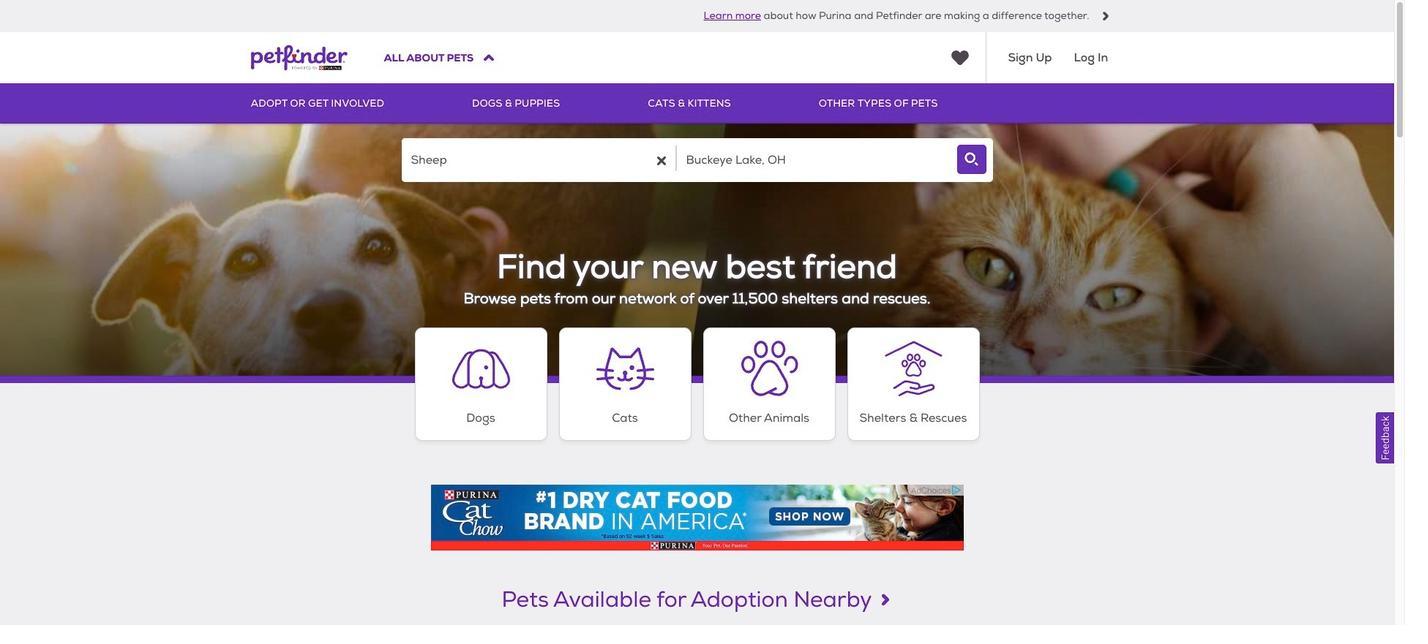 Task type: locate. For each thing, give the bounding box(es) containing it.
primary element
[[251, 83, 1144, 124]]

advertisement element
[[431, 485, 964, 551]]

Search Terrier, Kitten, etc. text field
[[401, 138, 675, 182]]

9c2b2 image
[[1101, 12, 1110, 20]]



Task type: describe. For each thing, give the bounding box(es) containing it.
petfinder logo image
[[251, 32, 347, 83]]

Enter City, State, or ZIP text field
[[677, 138, 950, 182]]



